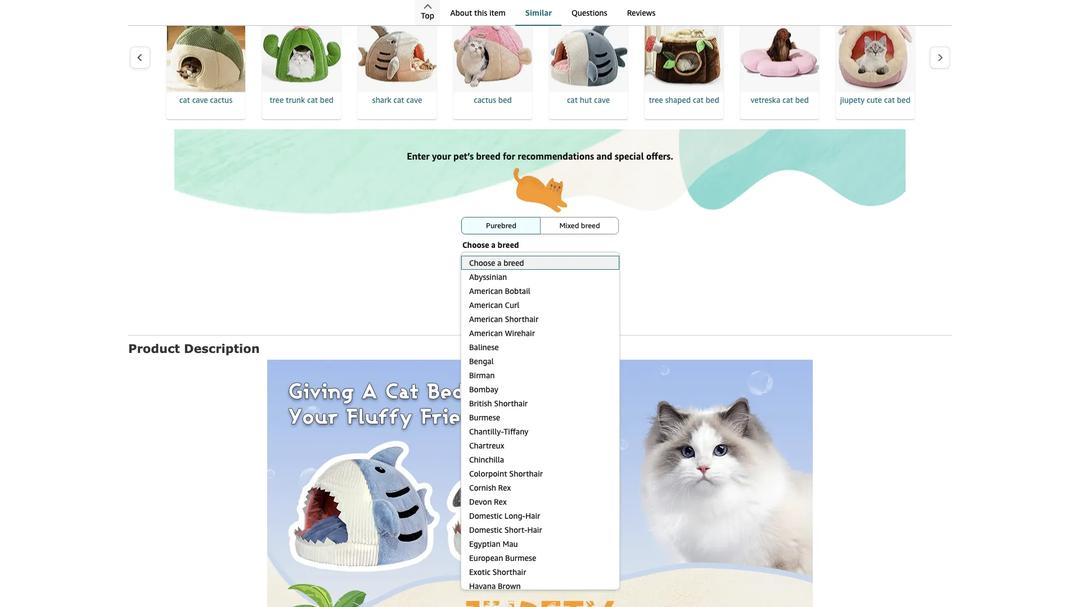 Task type: vqa. For each thing, say whether or not it's contained in the screenshot.
+ Follow
no



Task type: locate. For each thing, give the bounding box(es) containing it.
1 vertical spatial choose a breed
[[468, 256, 519, 265]]

cactus bed
[[474, 95, 512, 105]]

american shorthair link
[[462, 312, 620, 326]]

razure warm tree shape pet house with pad for cats dogs, cute cats tree cave nest sleeping bed puppy house for cats and small dogs, multifunctional all seasons (large) image
[[645, 13, 724, 92]]

0 vertical spatial hair
[[526, 512, 541, 521]]

1 vertical spatial domestic
[[469, 526, 503, 535]]

similar
[[526, 8, 552, 17]]

cave right shark
[[407, 95, 422, 105]]

and
[[597, 151, 613, 162]]

3 cat from the left
[[394, 95, 405, 105]]

devon rex link
[[462, 495, 620, 509]]

Purebred submit
[[462, 218, 540, 234]]

shark
[[372, 95, 392, 105]]

cat
[[179, 95, 190, 105], [307, 95, 318, 105], [394, 95, 405, 105], [567, 95, 578, 105], [693, 95, 704, 105], [783, 95, 794, 105], [885, 95, 895, 105]]

2 cave from the left
[[407, 95, 422, 105]]

bed for jiupety cute cat bed
[[898, 95, 911, 105]]

6 cat from the left
[[783, 95, 794, 105]]

balinese
[[469, 343, 499, 352]]

chantilly-
[[469, 427, 504, 437]]

this
[[502, 303, 514, 311]]

cactus down cute cat bed cave, cat beds for indoor cats, small cat houses with removable washable cushioned pillow. calming cozy soft cat hut. portable no deformation pet bed. (large, green) image
[[210, 95, 233, 105]]

burmese up chantilly-
[[469, 413, 501, 423]]

1 domestic from the top
[[469, 512, 503, 521]]

1 cactus from the left
[[210, 95, 233, 105]]

domestic down devon
[[469, 512, 503, 521]]

bed
[[320, 95, 334, 105], [499, 95, 512, 105], [706, 95, 720, 105], [796, 95, 809, 105], [898, 95, 911, 105]]

cave down cute cat bed cave, cat beds for indoor cats, small cat houses with removable washable cushioned pillow. calming cozy soft cat hut. portable no deformation pet bed. (large, green) image
[[192, 95, 208, 105]]

cat right vetreska
[[783, 95, 794, 105]]

havana
[[469, 582, 496, 592]]

breed
[[476, 151, 501, 162], [581, 221, 600, 230], [498, 241, 519, 250], [500, 256, 519, 265], [504, 259, 524, 268]]

cat right shark
[[394, 95, 405, 105]]

bed right shaped
[[706, 95, 720, 105]]

breed up bobtail
[[504, 259, 524, 268]]

hair up domestic short-hair link
[[526, 512, 541, 521]]

bed down cat beds for indoor cats - cat bed cave with removable washable cushioned pillow, soft plush premium cotton no deformation pet bed, lively pufferfish cat house design, pink, multiple sizes(s) image
[[499, 95, 512, 105]]

2 cactus from the left
[[474, 95, 497, 105]]

1 bed from the left
[[320, 95, 334, 105]]

shorthair
[[505, 315, 539, 324], [494, 399, 528, 409], [509, 470, 543, 479], [493, 568, 526, 577]]

list box
[[461, 256, 620, 608]]

option group containing purebred
[[462, 217, 619, 235]]

7 cat from the left
[[885, 95, 895, 105]]

american down the abyssinian
[[469, 287, 503, 296]]

4 cat from the left
[[567, 95, 578, 105]]

next image
[[938, 53, 944, 62]]

domestic up egyptian
[[469, 526, 503, 535]]

4 american from the top
[[469, 329, 503, 338]]

curl
[[505, 301, 520, 310]]

product description
[[128, 342, 260, 356]]

choose a breed
[[463, 241, 519, 250], [468, 256, 519, 265]]

exotic
[[469, 568, 491, 577]]

bed right vetreska
[[796, 95, 809, 105]]

breed inside radio
[[581, 221, 600, 230]]

tree shaped cat bed
[[649, 95, 720, 105]]

about
[[451, 8, 472, 17]]

burmese
[[469, 413, 501, 423], [505, 554, 537, 563]]

2 tree from the left
[[649, 95, 663, 105]]

0 horizontal spatial tree
[[270, 95, 284, 105]]

choose a breed link
[[462, 256, 620, 270]]

purebred
[[486, 221, 517, 230]]

choose a breed down purebred radio
[[463, 241, 519, 250]]

tree left trunk
[[270, 95, 284, 105]]

tree trunk cat bed link
[[262, 13, 341, 119]]

0 horizontal spatial cactus
[[210, 95, 233, 105]]

list box containing choose a breed
[[461, 256, 620, 608]]

domestic short-hair link
[[462, 523, 620, 538]]

cat inside "link"
[[693, 95, 704, 105]]

hair
[[526, 512, 541, 521], [528, 526, 542, 535]]

to
[[561, 303, 568, 311]]

0 vertical spatial burmese
[[469, 413, 501, 423]]

cave right hut at the top right of the page
[[594, 95, 610, 105]]

Mixed breed radio
[[540, 217, 619, 235]]

3 bed from the left
[[706, 95, 720, 105]]

jiupety
[[841, 95, 865, 105]]

2 bed from the left
[[499, 95, 512, 105]]

cat down cute cat bed cave, cat beds for indoor cats, small cat houses with removable washable cushioned pillow. calming cozy soft cat hut. portable no deformation pet bed. (large, green) image
[[179, 95, 190, 105]]

tree for tree trunk cat bed
[[270, 95, 284, 105]]

american up balinese
[[469, 329, 503, 338]]

cat beds for indoor cats - small dog bed with anti-slip bottom, rabbit-shaped cat/small dog cave with hanging toy, puppy bed with removable cotton pad, super soft calming pet sofa bed (pink small) image
[[836, 13, 915, 92]]

rex right devon
[[494, 498, 507, 507]]

cactus
[[210, 95, 233, 105], [474, 95, 497, 105]]

jiupety cute cat bed link
[[836, 13, 915, 119]]

european burmese link
[[462, 552, 620, 566]]

breed right mixed
[[581, 221, 600, 230]]

pet's
[[454, 151, 474, 162]]

4 bed from the left
[[796, 95, 809, 105]]

bed right cute
[[898, 95, 911, 105]]

3 cave from the left
[[594, 95, 610, 105]]

tree left shaped
[[649, 95, 663, 105]]

2 american from the top
[[469, 301, 503, 310]]

1 tree from the left
[[270, 95, 284, 105]]

cave inside 'link'
[[594, 95, 610, 105]]

cute cat bed cave, cat beds for indoor cats, small cat houses with removable washable cushioned pillow. calming cozy soft cat hut. portable no deformation pet bed. (large, green) image
[[167, 13, 245, 92]]

bed inside "link"
[[706, 95, 720, 105]]

american down this
[[469, 315, 503, 324]]

domestic
[[469, 512, 503, 521], [469, 526, 503, 535]]

list
[[151, 12, 1081, 120]]

recommendations
[[518, 151, 594, 162]]

cat right shaped
[[693, 95, 704, 105]]

1 cat from the left
[[179, 95, 190, 105]]

vetreska cactus cat beds for indoor cats - warm cat house pet bed for large cat or small dog, animal cave cat tent kitten bed with removable washable cushion image
[[262, 13, 341, 92]]

tree for tree shaped cat bed
[[649, 95, 663, 105]]

tree inside tree shaped cat bed "link"
[[649, 95, 663, 105]]

american left curl at the left
[[469, 301, 503, 310]]

cat hut cave
[[567, 95, 610, 105]]

american bobtail link
[[462, 284, 620, 298]]

dropdown image
[[608, 258, 614, 263]]

cactus down cat beds for indoor cats - cat bed cave with removable washable cushioned pillow, soft plush premium cotton no deformation pet bed, lively pufferfish cat house design, pink, multiple sizes(s) image
[[474, 95, 497, 105]]

2 cat from the left
[[307, 95, 318, 105]]

0 horizontal spatial burmese
[[469, 413, 501, 423]]

egyptian mau link
[[462, 538, 620, 552]]

special
[[615, 151, 644, 162]]

offers.
[[647, 151, 674, 162]]

cat right cute
[[885, 95, 895, 105]]

cat left hut at the top right of the page
[[567, 95, 578, 105]]

cave
[[192, 95, 208, 105], [407, 95, 422, 105], [594, 95, 610, 105]]

cat cave cactus link
[[167, 13, 245, 119]]

brown
[[498, 582, 521, 592]]

cat hut cave link
[[549, 13, 628, 119]]

a inside choose a breed abyssinian american bobtail american curl american shorthair american wirehair balinese bengal birman bombay british shorthair burmese chantilly-tiffany chartreux chinchilla colorpoint shorthair cornish rex devon rex domestic long-hair domestic short-hair egyptian mau european burmese exotic shorthair havana brown
[[498, 259, 502, 268]]

shorthair up 'brown'
[[493, 568, 526, 577]]

previous image
[[137, 53, 143, 62]]

exotic shorthair link
[[462, 566, 620, 580]]

3 american from the top
[[469, 315, 503, 324]]

rex down colorpoint
[[498, 484, 511, 493]]

option group
[[462, 217, 619, 235]]

qwinee cat mat shark-shaped kennel kitten bed hideout house warm soft comfortable semi-closed cat dog nest grey large image
[[358, 13, 437, 92]]

5 bed from the left
[[898, 95, 911, 105]]

this
[[475, 8, 488, 17]]

burmese link
[[462, 411, 620, 425]]

2 horizontal spatial cave
[[594, 95, 610, 105]]

tiffany
[[504, 427, 529, 437]]

burmese down mau
[[505, 554, 537, 563]]

list containing cat cave cactus
[[151, 12, 1081, 120]]

1 horizontal spatial cactus
[[474, 95, 497, 105]]

1 horizontal spatial tree
[[649, 95, 663, 105]]

0 horizontal spatial cave
[[192, 95, 208, 105]]

choose inside choose a breed abyssinian american bobtail american curl american shorthair american wirehair balinese bengal birman bombay british shorthair burmese chantilly-tiffany chartreux chinchilla colorpoint shorthair cornish rex devon rex domestic long-hair domestic short-hair egyptian mau european burmese exotic shorthair havana brown
[[469, 259, 496, 268]]

choose
[[463, 241, 489, 250], [468, 256, 493, 265], [469, 259, 496, 268]]

0 vertical spatial domestic
[[469, 512, 503, 521]]

chartreux link
[[462, 439, 620, 453]]

cat right trunk
[[307, 95, 318, 105]]

tree inside tree trunk cat bed link
[[270, 95, 284, 105]]

1 horizontal spatial burmese
[[505, 554, 537, 563]]

shaped
[[666, 95, 691, 105]]

1 horizontal spatial cave
[[407, 95, 422, 105]]

a
[[492, 241, 496, 250], [494, 256, 498, 265], [498, 259, 502, 268]]

shark shape cat cave bed with thick cushion, kitten cat soft warm house for indoor cats anti-slip bottom, cat tent with removable washable cushioned pillow, cat hut sleeping bag small dog bed - l image
[[549, 13, 628, 92]]

5 cat from the left
[[693, 95, 704, 105]]

cave for shark cat cave
[[407, 95, 422, 105]]

bed right trunk
[[320, 95, 334, 105]]

bombay
[[469, 385, 499, 395]]

breed left for
[[476, 151, 501, 162]]

choose a breed up the abyssinian
[[468, 256, 519, 265]]

birman
[[469, 371, 495, 380]]

Mixed breed submit
[[541, 218, 619, 234]]

hair up egyptian mau link
[[528, 526, 542, 535]]



Task type: describe. For each thing, give the bounding box(es) containing it.
british
[[469, 399, 492, 409]]

Purebred radio
[[462, 217, 540, 235]]

product
[[128, 342, 180, 356]]

european
[[469, 554, 503, 563]]

vetreska dog beds for small medium dogs - washable bolster dog sofa supportive dog bed cat beds for indoor cats round dog bed calming pet bed for puppy kitten,26inches cherry blossom image
[[741, 13, 820, 92]]

cave for cat hut cave
[[594, 95, 610, 105]]

cactus bed link
[[454, 13, 532, 119]]

cute cat bed image
[[267, 360, 813, 608]]

choose a breed option
[[461, 256, 620, 270]]

1 american from the top
[[469, 287, 503, 296]]

cat cave cactus
[[179, 95, 233, 105]]

questions
[[572, 8, 608, 17]]

trunk
[[286, 95, 305, 105]]

vetreska cat bed
[[751, 95, 809, 105]]

1 cave from the left
[[192, 95, 208, 105]]

mixed
[[560, 221, 579, 230]]

1 vertical spatial hair
[[528, 526, 542, 535]]

bobtail
[[505, 287, 531, 296]]

choose a breed abyssinian american bobtail american curl american shorthair american wirehair balinese bengal birman bombay british shorthair burmese chantilly-tiffany chartreux chinchilla colorpoint shorthair cornish rex devon rex domestic long-hair domestic short-hair egyptian mau european burmese exotic shorthair havana brown
[[469, 259, 543, 592]]

chinchilla
[[469, 456, 504, 465]]

jiupety cute cat bed
[[841, 95, 911, 105]]

enter your pet's breed for recommendations and special offers.
[[407, 151, 674, 162]]

bengal
[[469, 357, 494, 366]]

shark cat cave link
[[358, 13, 437, 119]]

colorpoint shorthair link
[[462, 467, 620, 481]]

for
[[503, 151, 516, 162]]

bombay link
[[462, 383, 620, 397]]

this is not relevant to me
[[502, 303, 579, 311]]

chinchilla link
[[462, 453, 620, 467]]

short-
[[505, 526, 528, 535]]

breed down purebred submit
[[498, 241, 519, 250]]

devon
[[469, 498, 492, 507]]

egyptian
[[469, 540, 501, 549]]

cute
[[867, 95, 883, 105]]

american curl link
[[462, 298, 620, 312]]

abyssinian link
[[462, 270, 620, 284]]

cat beds for indoor cats - cat bed cave with removable washable cushioned pillow, soft plush premium cotton no deformation pet bed, lively pufferfish cat house design, pink, multiple sizes(s) image
[[454, 13, 532, 92]]

2 domestic from the top
[[469, 526, 503, 535]]

chartreux
[[469, 442, 505, 451]]

vetreska cat bed link
[[741, 13, 820, 119]]

long-
[[505, 512, 526, 521]]

0 vertical spatial rex
[[498, 484, 511, 493]]

birman link
[[462, 369, 620, 383]]

mixed breed
[[560, 221, 600, 230]]

reviews
[[627, 8, 656, 17]]

mau
[[503, 540, 518, 549]]

bed for tree trunk cat bed
[[320, 95, 334, 105]]

cat inside 'link'
[[567, 95, 578, 105]]

cornish rex link
[[462, 481, 620, 495]]

tree shaped cat bed link
[[645, 13, 724, 119]]

0 vertical spatial choose a breed
[[463, 241, 519, 250]]

shorthair down is
[[505, 315, 539, 324]]

shark cat cave
[[372, 95, 422, 105]]

breed inside choose a breed abyssinian american bobtail american curl american shorthair american wirehair balinese bengal birman bombay british shorthair burmese chantilly-tiffany chartreux chinchilla colorpoint shorthair cornish rex devon rex domestic long-hair domestic short-hair egyptian mau european burmese exotic shorthair havana brown
[[504, 259, 524, 268]]

not
[[522, 303, 533, 311]]

1 vertical spatial burmese
[[505, 554, 537, 563]]

1 vertical spatial rex
[[494, 498, 507, 507]]

wirehair
[[505, 329, 535, 338]]

description
[[184, 342, 260, 356]]

top
[[421, 11, 434, 20]]

colorpoint
[[469, 470, 507, 479]]

item
[[490, 8, 506, 17]]

cornish
[[469, 484, 496, 493]]

is
[[516, 303, 520, 311]]

me
[[570, 303, 579, 311]]

chantilly-tiffany link
[[462, 425, 620, 439]]

hut
[[580, 95, 592, 105]]

bed for tree shaped cat bed
[[706, 95, 720, 105]]

shorthair up cornish rex "link"
[[509, 470, 543, 479]]

relevant
[[534, 303, 560, 311]]

balinese link
[[462, 341, 620, 355]]

enter
[[407, 151, 430, 162]]

havana brown link
[[462, 580, 620, 594]]

tree trunk cat bed
[[270, 95, 334, 105]]

breed up the abyssinian
[[500, 256, 519, 265]]

bengal link
[[462, 355, 620, 369]]

about this item
[[451, 8, 506, 17]]

shorthair up the 'tiffany'
[[494, 399, 528, 409]]

domestic long-hair link
[[462, 509, 620, 523]]

this is not relevant to me link
[[502, 303, 579, 311]]

your
[[432, 151, 451, 162]]

british shorthair link
[[462, 397, 620, 411]]

american wirehair link
[[462, 326, 620, 341]]



